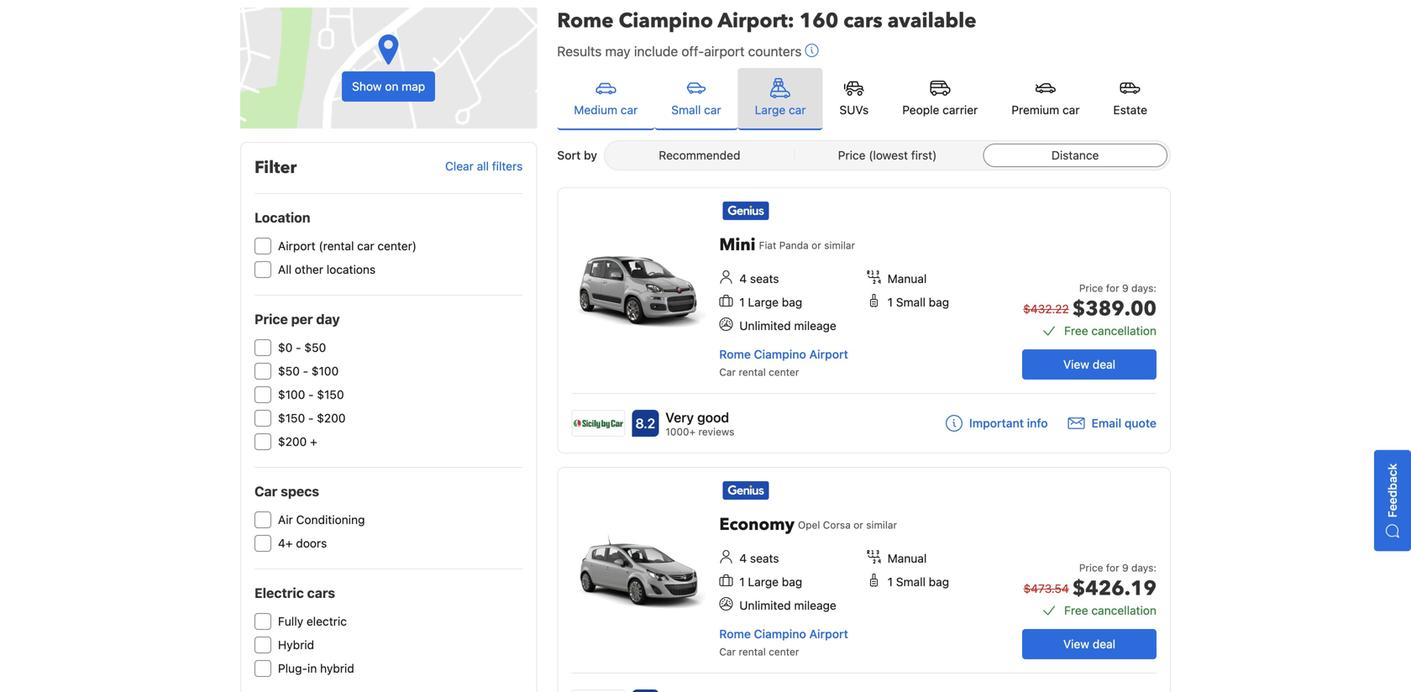 Task type: vqa. For each thing, say whether or not it's contained in the screenshot.
have
no



Task type: describe. For each thing, give the bounding box(es) containing it.
price for price (lowest first)
[[838, 148, 866, 162]]

rome ciampino airport button for mini
[[719, 347, 848, 361]]

premium car button
[[995, 68, 1097, 129]]

rome ciampino airport car rental center for economy
[[719, 627, 848, 658]]

fully
[[278, 614, 303, 628]]

rome ciampino airport: 160 cars available
[[557, 7, 977, 35]]

large inside large car button
[[755, 103, 786, 117]]

unlimited mileage for mini
[[739, 319, 836, 333]]

view deal button for $426.19
[[1022, 629, 1157, 659]]

estate button
[[1097, 68, 1164, 129]]

or for mini
[[812, 239, 821, 251]]

free for $426.19
[[1064, 603, 1088, 617]]

clear
[[445, 159, 474, 173]]

small for economy
[[896, 575, 926, 589]]

price for 9 days: $432.22 $389.00
[[1023, 282, 1157, 323]]

$426.19
[[1072, 575, 1157, 603]]

car up locations
[[357, 239, 374, 253]]

opel
[[798, 519, 820, 531]]

off-
[[682, 43, 704, 59]]

by
[[584, 148, 597, 162]]

mini
[[719, 234, 756, 257]]

price per day
[[255, 311, 340, 327]]

4 for economy
[[739, 551, 747, 565]]

fully electric
[[278, 614, 347, 628]]

1 horizontal spatial $100
[[312, 364, 339, 378]]

price (lowest first)
[[838, 148, 937, 162]]

1 small bag for economy
[[888, 575, 949, 589]]

1 vertical spatial car
[[255, 483, 277, 499]]

+
[[310, 435, 317, 449]]

hybrid
[[320, 661, 354, 675]]

clear all filters
[[445, 159, 523, 173]]

0 vertical spatial $200
[[317, 411, 346, 425]]

first)
[[911, 148, 937, 162]]

$473.54
[[1024, 582, 1069, 596]]

for for $426.19
[[1106, 562, 1119, 574]]

product card group containing $389.00
[[557, 187, 1171, 454]]

day
[[316, 311, 340, 327]]

include
[[634, 43, 678, 59]]

email quote
[[1092, 416, 1157, 430]]

carrier
[[943, 103, 978, 117]]

medium car
[[574, 103, 638, 117]]

panda
[[779, 239, 809, 251]]

important info button
[[946, 415, 1048, 432]]

premium car
[[1012, 103, 1080, 117]]

1 large bag for economy
[[739, 575, 802, 589]]

1 horizontal spatial $150
[[317, 388, 344, 401]]

results may include off-airport counters
[[557, 43, 802, 59]]

if you choose one, you'll need to make your own way there - but prices can be a lot lower. image
[[805, 44, 818, 57]]

important info
[[969, 416, 1048, 430]]

4 seats for mini
[[739, 272, 779, 286]]

8.2
[[635, 415, 655, 431]]

distance
[[1052, 148, 1099, 162]]

$200 +
[[278, 435, 317, 449]]

people
[[902, 103, 939, 117]]

large for economy
[[748, 575, 779, 589]]

location
[[255, 210, 310, 226]]

view deal for $389.00
[[1063, 357, 1116, 371]]

days: for $389.00
[[1131, 282, 1157, 294]]

unlimited mileage for economy
[[739, 598, 836, 612]]

car for economy
[[719, 646, 736, 658]]

airport
[[704, 43, 745, 59]]

price for price for 9 days: $473.54 $426.19
[[1079, 562, 1103, 574]]

cancellation for $389.00
[[1091, 324, 1157, 338]]

$150 - $200
[[278, 411, 346, 425]]

on
[[385, 79, 398, 93]]

160
[[799, 7, 838, 35]]

car for medium car
[[621, 103, 638, 117]]

1 vertical spatial $150
[[278, 411, 305, 425]]

$0
[[278, 341, 293, 354]]

very good 1000+ reviews
[[666, 409, 734, 438]]

sort by
[[557, 148, 597, 162]]

plug-
[[278, 661, 307, 675]]

suvs button
[[823, 68, 886, 129]]

unlimited for economy
[[739, 598, 791, 612]]

premium
[[1012, 103, 1059, 117]]

hybrid
[[278, 638, 314, 652]]

corsa
[[823, 519, 851, 531]]

reviews
[[698, 426, 734, 438]]

center for economy
[[769, 646, 799, 658]]

price for price for 9 days: $432.22 $389.00
[[1079, 282, 1103, 294]]

electric cars
[[255, 585, 335, 601]]

unlimited for mini
[[739, 319, 791, 333]]

sort
[[557, 148, 581, 162]]

large car button
[[738, 68, 823, 130]]

view deal button for $389.00
[[1022, 349, 1157, 380]]

1 small bag for mini
[[888, 295, 949, 309]]

info
[[1027, 416, 1048, 430]]

air conditioning
[[278, 513, 365, 527]]

similar for mini
[[824, 239, 855, 251]]

1000+
[[666, 426, 696, 438]]

airport:
[[718, 7, 794, 35]]

all other locations
[[278, 262, 376, 276]]

(lowest
[[869, 148, 908, 162]]

free for $389.00
[[1064, 324, 1088, 338]]

people carrier
[[902, 103, 978, 117]]

feedback
[[1385, 463, 1399, 518]]

small car
[[671, 103, 721, 117]]

email
[[1092, 416, 1121, 430]]

economy
[[719, 513, 795, 536]]

deal for $389.00
[[1093, 357, 1116, 371]]

very
[[666, 409, 694, 425]]

seats for mini
[[750, 272, 779, 286]]

0 vertical spatial $50
[[304, 341, 326, 354]]

9 for $389.00
[[1122, 282, 1129, 294]]

0 horizontal spatial $100
[[278, 388, 305, 401]]

large for mini
[[748, 295, 779, 309]]

good
[[697, 409, 729, 425]]

free cancellation for $426.19
[[1064, 603, 1157, 617]]

days: for $426.19
[[1131, 562, 1157, 574]]

filter
[[255, 156, 297, 179]]

airport (rental car center)
[[278, 239, 417, 253]]

car for small car
[[704, 103, 721, 117]]

important
[[969, 416, 1024, 430]]

1 large bag for mini
[[739, 295, 802, 309]]

if you choose one, you'll need to make your own way there - but prices can be a lot lower. image
[[805, 44, 818, 57]]

car for mini
[[719, 366, 736, 378]]

mini fiat panda or similar
[[719, 234, 855, 257]]

show
[[352, 79, 382, 93]]

rome for economy
[[719, 627, 751, 641]]

conditioning
[[296, 513, 365, 527]]

in
[[307, 661, 317, 675]]



Task type: locate. For each thing, give the bounding box(es) containing it.
1 manual from the top
[[888, 272, 927, 286]]

1 days: from the top
[[1131, 282, 1157, 294]]

1 1 small bag from the top
[[888, 295, 949, 309]]

view deal button down $426.19 in the bottom right of the page
[[1022, 629, 1157, 659]]

$432.22
[[1023, 302, 1069, 316]]

rome ciampino airport car rental center for mini
[[719, 347, 848, 378]]

ciampino for mini
[[754, 347, 806, 361]]

2 unlimited mileage from the top
[[739, 598, 836, 612]]

0 vertical spatial free cancellation
[[1064, 324, 1157, 338]]

2 1 small bag from the top
[[888, 575, 949, 589]]

0 vertical spatial similar
[[824, 239, 855, 251]]

1 horizontal spatial or
[[854, 519, 863, 531]]

0 vertical spatial small
[[671, 103, 701, 117]]

medium car button
[[557, 68, 655, 130]]

- down $0 - $50
[[303, 364, 308, 378]]

cars right 160
[[843, 7, 883, 35]]

1 vertical spatial small
[[896, 295, 926, 309]]

2 center from the top
[[769, 646, 799, 658]]

1 rome ciampino airport car rental center from the top
[[719, 347, 848, 378]]

small for mini
[[896, 295, 926, 309]]

large car
[[755, 103, 806, 117]]

1 product card group from the top
[[557, 187, 1171, 454]]

rome ciampino airport button for economy
[[719, 627, 848, 641]]

$100 down $50 - $100
[[278, 388, 305, 401]]

4 for mini
[[739, 272, 747, 286]]

cars up electric
[[307, 585, 335, 601]]

2 vertical spatial car
[[719, 646, 736, 658]]

mileage for economy
[[794, 598, 836, 612]]

(rental
[[319, 239, 354, 253]]

similar inside economy opel corsa or similar
[[866, 519, 897, 531]]

view deal for $426.19
[[1063, 637, 1116, 651]]

seats down economy
[[750, 551, 779, 565]]

- up $150 - $200 at the bottom left of the page
[[308, 388, 314, 401]]

unlimited mileage down mini fiat panda or similar
[[739, 319, 836, 333]]

or for economy
[[854, 519, 863, 531]]

email quote button
[[1068, 415, 1157, 432]]

mileage down opel
[[794, 598, 836, 612]]

1 vertical spatial for
[[1106, 562, 1119, 574]]

small inside 'button'
[[671, 103, 701, 117]]

1 vertical spatial large
[[748, 295, 779, 309]]

car inside small car 'button'
[[704, 103, 721, 117]]

1 vertical spatial airport
[[809, 347, 848, 361]]

9 inside price for 9 days: $432.22 $389.00
[[1122, 282, 1129, 294]]

2 4 from the top
[[739, 551, 747, 565]]

1 vertical spatial rome ciampino airport button
[[719, 627, 848, 641]]

0 vertical spatial center
[[769, 366, 799, 378]]

view deal down $389.00
[[1063, 357, 1116, 371]]

0 vertical spatial 9
[[1122, 282, 1129, 294]]

1 1 large bag from the top
[[739, 295, 802, 309]]

0 vertical spatial or
[[812, 239, 821, 251]]

view
[[1063, 357, 1089, 371], [1063, 637, 1089, 651]]

1 unlimited from the top
[[739, 319, 791, 333]]

fiat
[[759, 239, 776, 251]]

clear all filters button
[[445, 159, 523, 173]]

9 for $426.19
[[1122, 562, 1129, 574]]

view deal down $426.19 in the bottom right of the page
[[1063, 637, 1116, 651]]

0 vertical spatial airport
[[278, 239, 316, 253]]

price left per at left top
[[255, 311, 288, 327]]

2 4 seats from the top
[[739, 551, 779, 565]]

days: up $389.00
[[1131, 282, 1157, 294]]

0 vertical spatial free
[[1064, 324, 1088, 338]]

$200 left +
[[278, 435, 307, 449]]

2 1 large bag from the top
[[739, 575, 802, 589]]

suvs
[[840, 103, 869, 117]]

0 vertical spatial cancellation
[[1091, 324, 1157, 338]]

large
[[755, 103, 786, 117], [748, 295, 779, 309], [748, 575, 779, 589]]

price up $389.00
[[1079, 282, 1103, 294]]

1 vertical spatial mileage
[[794, 598, 836, 612]]

airport for economy
[[809, 627, 848, 641]]

1 rome ciampino airport button from the top
[[719, 347, 848, 361]]

1 center from the top
[[769, 366, 799, 378]]

2 rome ciampino airport button from the top
[[719, 627, 848, 641]]

free cancellation down $389.00
[[1064, 324, 1157, 338]]

1 vertical spatial rome ciampino airport car rental center
[[719, 627, 848, 658]]

$200 up +
[[317, 411, 346, 425]]

1 cancellation from the top
[[1091, 324, 1157, 338]]

0 vertical spatial rome
[[557, 7, 614, 35]]

1 vertical spatial 1 small bag
[[888, 575, 949, 589]]

rental for economy
[[739, 646, 766, 658]]

2 vertical spatial large
[[748, 575, 779, 589]]

4 seats down fiat
[[739, 272, 779, 286]]

doors
[[296, 536, 327, 550]]

deal down $426.19 in the bottom right of the page
[[1093, 637, 1116, 651]]

2 rome ciampino airport car rental center from the top
[[719, 627, 848, 658]]

1 vertical spatial unlimited mileage
[[739, 598, 836, 612]]

4 seats for economy
[[739, 551, 779, 565]]

other
[[295, 262, 323, 276]]

$100 up $100 - $150
[[312, 364, 339, 378]]

1 horizontal spatial similar
[[866, 519, 897, 531]]

free cancellation for $389.00
[[1064, 324, 1157, 338]]

$50 down $0
[[278, 364, 300, 378]]

1 for from the top
[[1106, 282, 1119, 294]]

0 horizontal spatial or
[[812, 239, 821, 251]]

similar right corsa
[[866, 519, 897, 531]]

ciampino for economy
[[754, 627, 806, 641]]

2 rental from the top
[[739, 646, 766, 658]]

or inside mini fiat panda or similar
[[812, 239, 821, 251]]

0 vertical spatial mileage
[[794, 319, 836, 333]]

mileage for mini
[[794, 319, 836, 333]]

for inside price for 9 days: $432.22 $389.00
[[1106, 282, 1119, 294]]

$150 up $150 - $200 at the bottom left of the page
[[317, 388, 344, 401]]

airport for mini
[[809, 347, 848, 361]]

1 vertical spatial view deal
[[1063, 637, 1116, 651]]

9 up $389.00
[[1122, 282, 1129, 294]]

manual for mini
[[888, 272, 927, 286]]

2 free cancellation from the top
[[1064, 603, 1157, 617]]

show on map
[[352, 79, 425, 93]]

0 vertical spatial rental
[[739, 366, 766, 378]]

1 vertical spatial 4
[[739, 551, 747, 565]]

small
[[671, 103, 701, 117], [896, 295, 926, 309], [896, 575, 926, 589]]

similar for economy
[[866, 519, 897, 531]]

2 manual from the top
[[888, 551, 927, 565]]

$389.00
[[1072, 295, 1157, 323]]

seats
[[750, 272, 779, 286], [750, 551, 779, 565]]

1 horizontal spatial $200
[[317, 411, 346, 425]]

1 mileage from the top
[[794, 319, 836, 333]]

0 horizontal spatial $200
[[278, 435, 307, 449]]

cancellation down $389.00
[[1091, 324, 1157, 338]]

0 vertical spatial cars
[[843, 7, 883, 35]]

2 product card group from the top
[[557, 467, 1171, 692]]

$150 up $200 +
[[278, 411, 305, 425]]

4 seats down economy
[[739, 551, 779, 565]]

car inside large car button
[[789, 103, 806, 117]]

unlimited
[[739, 319, 791, 333], [739, 598, 791, 612]]

1 rental from the top
[[739, 366, 766, 378]]

0 horizontal spatial similar
[[824, 239, 855, 251]]

cancellation for $426.19
[[1091, 603, 1157, 617]]

center for mini
[[769, 366, 799, 378]]

0 vertical spatial days:
[[1131, 282, 1157, 294]]

1 4 from the top
[[739, 272, 747, 286]]

0 vertical spatial ciampino
[[619, 7, 713, 35]]

price for 9 days: $473.54 $426.19
[[1024, 562, 1157, 603]]

1 vertical spatial manual
[[888, 551, 927, 565]]

cancellation
[[1091, 324, 1157, 338], [1091, 603, 1157, 617]]

product card group containing $426.19
[[557, 467, 1171, 692]]

seats for economy
[[750, 551, 779, 565]]

economy opel corsa or similar
[[719, 513, 897, 536]]

- for $0
[[296, 341, 301, 354]]

1 vertical spatial $100
[[278, 388, 305, 401]]

0 vertical spatial unlimited
[[739, 319, 791, 333]]

4+ doors
[[278, 536, 327, 550]]

price inside sort by element
[[838, 148, 866, 162]]

airport
[[278, 239, 316, 253], [809, 347, 848, 361], [809, 627, 848, 641]]

2 free from the top
[[1064, 603, 1088, 617]]

manual
[[888, 272, 927, 286], [888, 551, 927, 565]]

$50 - $100
[[278, 364, 339, 378]]

1 vertical spatial deal
[[1093, 637, 1116, 651]]

people carrier button
[[886, 68, 995, 129]]

1 vertical spatial unlimited
[[739, 598, 791, 612]]

2 mileage from the top
[[794, 598, 836, 612]]

small car button
[[655, 68, 738, 130]]

1 large bag
[[739, 295, 802, 309], [739, 575, 802, 589]]

2 view from the top
[[1063, 637, 1089, 651]]

2 view deal button from the top
[[1022, 629, 1157, 659]]

1 free from the top
[[1064, 324, 1088, 338]]

quote
[[1125, 416, 1157, 430]]

recommended
[[659, 148, 740, 162]]

1 vertical spatial free cancellation
[[1064, 603, 1157, 617]]

may
[[605, 43, 631, 59]]

- for $150
[[308, 411, 314, 425]]

2 vertical spatial rome
[[719, 627, 751, 641]]

for for $389.00
[[1106, 282, 1119, 294]]

1 free cancellation from the top
[[1064, 324, 1157, 338]]

9 up $426.19 in the bottom right of the page
[[1122, 562, 1129, 574]]

4 down the mini
[[739, 272, 747, 286]]

locations
[[327, 262, 376, 276]]

1 vertical spatial days:
[[1131, 562, 1157, 574]]

2 9 from the top
[[1122, 562, 1129, 574]]

plug-in hybrid
[[278, 661, 354, 675]]

similar
[[824, 239, 855, 251], [866, 519, 897, 531]]

manual for economy
[[888, 551, 927, 565]]

1 vertical spatial view deal button
[[1022, 629, 1157, 659]]

sort by element
[[604, 140, 1171, 171]]

ciampino
[[619, 7, 713, 35], [754, 347, 806, 361], [754, 627, 806, 641]]

0 vertical spatial car
[[719, 366, 736, 378]]

unlimited down economy
[[739, 598, 791, 612]]

mileage down panda
[[794, 319, 836, 333]]

filters
[[492, 159, 523, 173]]

cars
[[843, 7, 883, 35], [307, 585, 335, 601]]

days: inside price for 9 days: $432.22 $389.00
[[1131, 282, 1157, 294]]

1 vertical spatial seats
[[750, 551, 779, 565]]

1 vertical spatial cancellation
[[1091, 603, 1157, 617]]

2 days: from the top
[[1131, 562, 1157, 574]]

1 vertical spatial free
[[1064, 603, 1088, 617]]

0 vertical spatial product card group
[[557, 187, 1171, 454]]

car for large car
[[789, 103, 806, 117]]

1 view deal button from the top
[[1022, 349, 1157, 380]]

all
[[477, 159, 489, 173]]

car up recommended
[[704, 103, 721, 117]]

price for price per day
[[255, 311, 288, 327]]

supplied by sicily by car image
[[572, 411, 624, 436]]

0 horizontal spatial $150
[[278, 411, 305, 425]]

- right $0
[[296, 341, 301, 354]]

view deal
[[1063, 357, 1116, 371], [1063, 637, 1116, 651]]

or
[[812, 239, 821, 251], [854, 519, 863, 531]]

view for $389.00
[[1063, 357, 1089, 371]]

0 vertical spatial view deal
[[1063, 357, 1116, 371]]

0 vertical spatial view deal button
[[1022, 349, 1157, 380]]

large down economy
[[748, 575, 779, 589]]

-
[[296, 341, 301, 354], [303, 364, 308, 378], [308, 388, 314, 401], [308, 411, 314, 425]]

0 vertical spatial 4
[[739, 272, 747, 286]]

0 vertical spatial unlimited mileage
[[739, 319, 836, 333]]

free cancellation down $426.19 in the bottom right of the page
[[1064, 603, 1157, 617]]

car right "premium"
[[1063, 103, 1080, 117]]

or right panda
[[812, 239, 821, 251]]

$150
[[317, 388, 344, 401], [278, 411, 305, 425]]

large down fiat
[[748, 295, 779, 309]]

1 seats from the top
[[750, 272, 779, 286]]

results
[[557, 43, 602, 59]]

for inside price for 9 days: $473.54 $426.19
[[1106, 562, 1119, 574]]

for up $426.19 in the bottom right of the page
[[1106, 562, 1119, 574]]

all
[[278, 262, 292, 276]]

car left suvs
[[789, 103, 806, 117]]

view down $473.54
[[1063, 637, 1089, 651]]

medium
[[574, 103, 617, 117]]

1 vertical spatial or
[[854, 519, 863, 531]]

0 vertical spatial rome ciampino airport car rental center
[[719, 347, 848, 378]]

specs
[[281, 483, 319, 499]]

deal for $426.19
[[1093, 637, 1116, 651]]

0 vertical spatial for
[[1106, 282, 1119, 294]]

0 vertical spatial manual
[[888, 272, 927, 286]]

view deal button down $389.00
[[1022, 349, 1157, 380]]

- for $100
[[308, 388, 314, 401]]

1
[[739, 295, 745, 309], [888, 295, 893, 309], [739, 575, 745, 589], [888, 575, 893, 589]]

or right corsa
[[854, 519, 863, 531]]

car inside medium car button
[[621, 103, 638, 117]]

1 vertical spatial $200
[[278, 435, 307, 449]]

1 view deal from the top
[[1063, 357, 1116, 371]]

days: inside price for 9 days: $473.54 $426.19
[[1131, 562, 1157, 574]]

0 vertical spatial deal
[[1093, 357, 1116, 371]]

1 9 from the top
[[1122, 282, 1129, 294]]

deal down $389.00
[[1093, 357, 1116, 371]]

for up $389.00
[[1106, 282, 1119, 294]]

- down $100 - $150
[[308, 411, 314, 425]]

price left (lowest
[[838, 148, 866, 162]]

rome for mini
[[719, 347, 751, 361]]

1 deal from the top
[[1093, 357, 1116, 371]]

2 vertical spatial ciampino
[[754, 627, 806, 641]]

2 deal from the top
[[1093, 637, 1116, 651]]

2 unlimited from the top
[[739, 598, 791, 612]]

0 horizontal spatial cars
[[307, 585, 335, 601]]

2 view deal from the top
[[1063, 637, 1116, 651]]

unlimited mileage down opel
[[739, 598, 836, 612]]

price up $426.19 in the bottom right of the page
[[1079, 562, 1103, 574]]

map
[[402, 79, 425, 93]]

0 vertical spatial 4 seats
[[739, 272, 779, 286]]

view down $432.22
[[1063, 357, 1089, 371]]

days: up $426.19 in the bottom right of the page
[[1131, 562, 1157, 574]]

1 vertical spatial $50
[[278, 364, 300, 378]]

car right medium
[[621, 103, 638, 117]]

or inside economy opel corsa or similar
[[854, 519, 863, 531]]

view for $426.19
[[1063, 637, 1089, 651]]

2 cancellation from the top
[[1091, 603, 1157, 617]]

0 vertical spatial seats
[[750, 272, 779, 286]]

1 horizontal spatial cars
[[843, 7, 883, 35]]

available
[[888, 7, 977, 35]]

2 for from the top
[[1106, 562, 1119, 574]]

0 vertical spatial 1 small bag
[[888, 295, 949, 309]]

price inside price for 9 days: $473.54 $426.19
[[1079, 562, 1103, 574]]

1 vertical spatial view
[[1063, 637, 1089, 651]]

days:
[[1131, 282, 1157, 294], [1131, 562, 1157, 574]]

1 view from the top
[[1063, 357, 1089, 371]]

1 large bag down economy
[[739, 575, 802, 589]]

seats down fiat
[[750, 272, 779, 286]]

1 vertical spatial ciampino
[[754, 347, 806, 361]]

similar right panda
[[824, 239, 855, 251]]

1 vertical spatial 1 large bag
[[739, 575, 802, 589]]

$0 - $50
[[278, 341, 326, 354]]

center)
[[377, 239, 417, 253]]

view deal button
[[1022, 349, 1157, 380], [1022, 629, 1157, 659]]

1 vertical spatial 9
[[1122, 562, 1129, 574]]

0 vertical spatial $100
[[312, 364, 339, 378]]

1 vertical spatial product card group
[[557, 467, 1171, 692]]

9 inside price for 9 days: $473.54 $426.19
[[1122, 562, 1129, 574]]

car for premium car
[[1063, 103, 1080, 117]]

2 vertical spatial small
[[896, 575, 926, 589]]

4 down economy
[[739, 551, 747, 565]]

air
[[278, 513, 293, 527]]

rental for mini
[[739, 366, 766, 378]]

1 vertical spatial center
[[769, 646, 799, 658]]

cancellation down $426.19 in the bottom right of the page
[[1091, 603, 1157, 617]]

car inside premium car button
[[1063, 103, 1080, 117]]

price inside price for 9 days: $432.22 $389.00
[[1079, 282, 1103, 294]]

2 vertical spatial airport
[[809, 627, 848, 641]]

free down price for 9 days: $473.54 $426.19
[[1064, 603, 1088, 617]]

2 seats from the top
[[750, 551, 779, 565]]

1 vertical spatial rental
[[739, 646, 766, 658]]

similar inside mini fiat panda or similar
[[824, 239, 855, 251]]

large down counters
[[755, 103, 786, 117]]

product card group
[[557, 187, 1171, 454], [557, 467, 1171, 692]]

0 vertical spatial large
[[755, 103, 786, 117]]

0 vertical spatial view
[[1063, 357, 1089, 371]]

1 unlimited mileage from the top
[[739, 319, 836, 333]]

1 4 seats from the top
[[739, 272, 779, 286]]

unlimited mileage
[[739, 319, 836, 333], [739, 598, 836, 612]]

free
[[1064, 324, 1088, 338], [1064, 603, 1088, 617]]

1 vertical spatial 4 seats
[[739, 551, 779, 565]]

0 vertical spatial rome ciampino airport button
[[719, 347, 848, 361]]

1 horizontal spatial $50
[[304, 341, 326, 354]]

- for $50
[[303, 364, 308, 378]]

unlimited down fiat
[[739, 319, 791, 333]]

car
[[621, 103, 638, 117], [704, 103, 721, 117], [789, 103, 806, 117], [1063, 103, 1080, 117], [357, 239, 374, 253]]

1 vertical spatial rome
[[719, 347, 751, 361]]

8.2 element
[[632, 410, 659, 437]]

0 horizontal spatial $50
[[278, 364, 300, 378]]

$50 up $50 - $100
[[304, 341, 326, 354]]

1 vertical spatial cars
[[307, 585, 335, 601]]

free down price for 9 days: $432.22 $389.00
[[1064, 324, 1088, 338]]

counters
[[748, 43, 802, 59]]

electric
[[255, 585, 304, 601]]

$100 - $150
[[278, 388, 344, 401]]

customer rating 8.2 very good element
[[666, 407, 734, 428]]

1 large bag down fiat
[[739, 295, 802, 309]]

0 vertical spatial 1 large bag
[[739, 295, 802, 309]]

1 vertical spatial similar
[[866, 519, 897, 531]]

0 vertical spatial $150
[[317, 388, 344, 401]]

rome
[[557, 7, 614, 35], [719, 347, 751, 361], [719, 627, 751, 641]]

estate
[[1113, 103, 1147, 117]]



